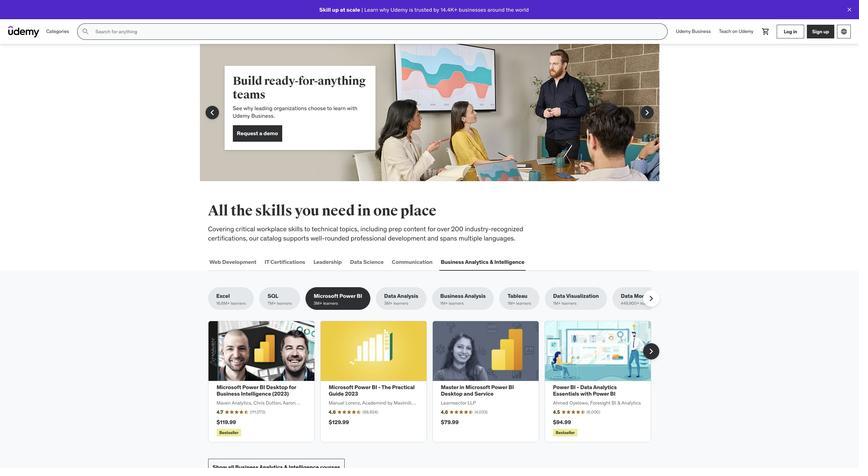Task type: describe. For each thing, give the bounding box(es) containing it.
up for sign
[[824, 28, 830, 35]]

development
[[222, 258, 257, 265]]

covering critical workplace skills to technical topics, including prep content for over 200 industry-recognized certifications, our catalog supports well-rounded professional development and spans multiple languages.
[[208, 225, 524, 242]]

anything
[[318, 74, 366, 88]]

organizations
[[274, 105, 307, 112]]

excel 16.6m+ learners
[[216, 292, 246, 306]]

microsoft power bi 3m+ learners
[[314, 292, 362, 306]]

it
[[265, 258, 269, 265]]

business analytics & intelligence button
[[440, 254, 526, 270]]

microsoft power bi desktop for business intelligence (2023) link
[[217, 384, 296, 397]]

certifications,
[[208, 234, 248, 242]]

|
[[362, 6, 363, 13]]

intelligence inside button
[[495, 258, 525, 265]]

demo
[[264, 130, 278, 137]]

sql
[[268, 292, 279, 299]]

log in
[[784, 28, 798, 35]]

catalog
[[260, 234, 282, 242]]

web
[[210, 258, 221, 265]]

microsoft power bi - the practical guide 2023 link
[[329, 384, 415, 397]]

languages.
[[484, 234, 516, 242]]

place
[[401, 202, 437, 220]]

learners inside "business analysis 1m+ learners"
[[449, 301, 464, 306]]

service
[[475, 390, 494, 397]]

power inside microsoft power bi - the practical guide 2023
[[355, 384, 371, 391]]

over
[[437, 225, 450, 233]]

need
[[322, 202, 355, 220]]

bi inside the microsoft power bi desktop for business intelligence (2023)
[[260, 384, 265, 391]]

200
[[451, 225, 464, 233]]

3m+ inside microsoft power bi 3m+ learners
[[314, 301, 322, 306]]

intelligence inside the microsoft power bi desktop for business intelligence (2023)
[[241, 390, 271, 397]]

categories
[[46, 28, 69, 34]]

master in microsoft power bi desktop and service link
[[441, 384, 514, 397]]

power inside the microsoft power bi desktop for business intelligence (2023)
[[242, 384, 259, 391]]

to inside covering critical workplace skills to technical topics, including prep content for over 200 industry-recognized certifications, our catalog supports well-rounded professional development and spans multiple languages.
[[304, 225, 310, 233]]

16.6m+
[[216, 301, 230, 306]]

bi inside microsoft power bi 3m+ learners
[[357, 292, 362, 299]]

business inside "business analysis 1m+ learners"
[[441, 292, 464, 299]]

data for data analysis 3m+ learners
[[384, 292, 396, 299]]

up for skill
[[332, 6, 339, 13]]

covering
[[208, 225, 234, 233]]

sign up link
[[808, 25, 835, 38]]

teach
[[720, 28, 732, 34]]

data for data modeling 449,900+ learners
[[621, 292, 633, 299]]

build
[[233, 74, 262, 88]]

rounded
[[325, 234, 349, 242]]

learners inside excel 16.6m+ learners
[[231, 301, 246, 306]]

prep
[[389, 225, 402, 233]]

power bi - data analytics essentials with power bi
[[553, 384, 617, 397]]

next image
[[646, 346, 657, 357]]

data science
[[350, 258, 384, 265]]

analytics inside button
[[465, 258, 489, 265]]

master in microsoft power bi desktop and service
[[441, 384, 514, 397]]

communication button
[[391, 254, 434, 270]]

(2023)
[[272, 390, 289, 397]]

businesses
[[459, 6, 487, 13]]

skill
[[320, 6, 331, 13]]

the
[[382, 384, 391, 391]]

udemy business link
[[672, 23, 715, 40]]

with inside power bi - data analytics essentials with power bi
[[581, 390, 592, 397]]

multiple
[[459, 234, 483, 242]]

learners inside data visualization 1m+ learners
[[562, 301, 577, 306]]

development
[[388, 234, 426, 242]]

teach on udemy link
[[715, 23, 758, 40]]

close image
[[847, 6, 854, 13]]

learners inside tableau 1m+ learners
[[517, 301, 532, 306]]

- inside power bi - data analytics essentials with power bi
[[577, 384, 579, 391]]

visualization
[[567, 292, 599, 299]]

leading
[[255, 105, 273, 112]]

content
[[404, 225, 426, 233]]

spans
[[440, 234, 457, 242]]

all the skills you need in one place
[[208, 202, 437, 220]]

recognized
[[492, 225, 524, 233]]

microsoft for microsoft power bi desktop for business intelligence (2023)
[[217, 384, 241, 391]]

you
[[295, 202, 319, 220]]

7m+
[[268, 301, 276, 306]]

0 horizontal spatial in
[[358, 202, 371, 220]]

microsoft power bi - the practical guide 2023
[[329, 384, 415, 397]]

technical
[[312, 225, 338, 233]]

microsoft for microsoft power bi 3m+ learners
[[314, 292, 339, 299]]

1m+ inside tableau 1m+ learners
[[508, 301, 516, 306]]

topics,
[[340, 225, 359, 233]]

industry-
[[465, 225, 492, 233]]

categories button
[[42, 23, 73, 40]]

carousel element containing microsoft power bi desktop for business intelligence (2023)
[[208, 321, 660, 442]]

all
[[208, 202, 228, 220]]

udemy image
[[8, 26, 39, 37]]

request a demo
[[237, 130, 278, 137]]

at
[[340, 6, 346, 13]]

guide
[[329, 390, 344, 397]]

teach on udemy
[[720, 28, 754, 34]]

desktop inside master in microsoft power bi desktop and service
[[441, 390, 463, 397]]

previous image
[[207, 107, 218, 118]]

topic filters element
[[208, 287, 667, 310]]

a
[[259, 130, 262, 137]]

2023
[[345, 390, 358, 397]]

leadership button
[[312, 254, 343, 270]]



Task type: locate. For each thing, give the bounding box(es) containing it.
world
[[516, 6, 529, 13]]

bi inside master in microsoft power bi desktop and service
[[509, 384, 514, 391]]

1m+
[[441, 301, 448, 306], [508, 301, 516, 306], [553, 301, 561, 306]]

power inside master in microsoft power bi desktop and service
[[492, 384, 508, 391]]

in for log in
[[794, 28, 798, 35]]

build ready-for-anything teams see why leading organizations choose to learn with udemy business.
[[233, 74, 366, 119]]

Search for anything text field
[[94, 26, 660, 37]]

web development button
[[208, 254, 258, 270]]

around
[[488, 6, 505, 13]]

1 analysis from the left
[[397, 292, 419, 299]]

for inside the microsoft power bi desktop for business intelligence (2023)
[[289, 384, 296, 391]]

1m+ for business analysis
[[441, 301, 448, 306]]

analytics
[[465, 258, 489, 265], [594, 384, 617, 391]]

next image
[[642, 107, 653, 118], [646, 293, 657, 304]]

the left world
[[506, 6, 514, 13]]

1 vertical spatial with
[[581, 390, 592, 397]]

data for data visualization 1m+ learners
[[553, 292, 566, 299]]

4 learners from the left
[[394, 301, 409, 306]]

with
[[347, 105, 358, 112], [581, 390, 592, 397]]

0 horizontal spatial intelligence
[[241, 390, 271, 397]]

business.
[[251, 112, 275, 119]]

0 vertical spatial in
[[794, 28, 798, 35]]

0 vertical spatial with
[[347, 105, 358, 112]]

3m+ inside data analysis 3m+ learners
[[384, 301, 393, 306]]

to
[[327, 105, 332, 112], [304, 225, 310, 233]]

analysis inside data analysis 3m+ learners
[[397, 292, 419, 299]]

2 3m+ from the left
[[384, 301, 393, 306]]

why right see
[[244, 105, 253, 112]]

0 vertical spatial up
[[332, 6, 339, 13]]

0 horizontal spatial with
[[347, 105, 358, 112]]

for-
[[299, 74, 318, 88]]

business
[[692, 28, 711, 34], [441, 258, 464, 265], [441, 292, 464, 299], [217, 390, 240, 397]]

1 horizontal spatial 1m+
[[508, 301, 516, 306]]

0 vertical spatial analytics
[[465, 258, 489, 265]]

log in link
[[777, 25, 805, 38]]

for inside covering critical workplace skills to technical topics, including prep content for over 200 industry-recognized certifications, our catalog supports well-rounded professional development and spans multiple languages.
[[428, 225, 436, 233]]

to left learn
[[327, 105, 332, 112]]

it certifications
[[265, 258, 305, 265]]

bi
[[357, 292, 362, 299], [260, 384, 265, 391], [372, 384, 377, 391], [509, 384, 514, 391], [571, 384, 576, 391], [611, 390, 616, 397]]

skills
[[255, 202, 292, 220], [288, 225, 303, 233]]

intelligence
[[495, 258, 525, 265], [241, 390, 271, 397]]

is
[[409, 6, 413, 13]]

1 horizontal spatial to
[[327, 105, 332, 112]]

8 learners from the left
[[641, 301, 656, 306]]

critical
[[236, 225, 255, 233]]

microsoft inside microsoft power bi 3m+ learners
[[314, 292, 339, 299]]

1 vertical spatial the
[[231, 202, 253, 220]]

2 - from the left
[[577, 384, 579, 391]]

sign
[[813, 28, 823, 35]]

0 horizontal spatial for
[[289, 384, 296, 391]]

2 horizontal spatial in
[[794, 28, 798, 35]]

see
[[233, 105, 242, 112]]

and
[[428, 234, 439, 242], [464, 390, 474, 397]]

0 vertical spatial the
[[506, 6, 514, 13]]

1 horizontal spatial why
[[380, 6, 390, 13]]

1 vertical spatial and
[[464, 390, 474, 397]]

1 vertical spatial skills
[[288, 225, 303, 233]]

including
[[361, 225, 387, 233]]

tableau
[[508, 292, 528, 299]]

why for teams
[[244, 105, 253, 112]]

2 1m+ from the left
[[508, 301, 516, 306]]

0 horizontal spatial why
[[244, 105, 253, 112]]

1 horizontal spatial desktop
[[441, 390, 463, 397]]

business inside button
[[441, 258, 464, 265]]

bi inside microsoft power bi - the practical guide 2023
[[372, 384, 377, 391]]

up left at
[[332, 6, 339, 13]]

learners inside data modeling 449,900+ learners
[[641, 301, 656, 306]]

1 horizontal spatial up
[[824, 28, 830, 35]]

analysis for business analysis
[[465, 292, 486, 299]]

request
[[237, 130, 258, 137]]

udemy
[[391, 6, 408, 13], [676, 28, 691, 34], [739, 28, 754, 34], [233, 112, 250, 119]]

to up supports
[[304, 225, 310, 233]]

449,900+
[[621, 301, 640, 306]]

practical
[[392, 384, 415, 391]]

1 vertical spatial carousel element
[[208, 321, 660, 442]]

and inside covering critical workplace skills to technical topics, including prep content for over 200 industry-recognized certifications, our catalog supports well-rounded professional development and spans multiple languages.
[[428, 234, 439, 242]]

essentials
[[553, 390, 580, 397]]

learners inside data analysis 3m+ learners
[[394, 301, 409, 306]]

1 horizontal spatial the
[[506, 6, 514, 13]]

&
[[490, 258, 494, 265]]

learners inside the sql 7m+ learners
[[277, 301, 292, 306]]

data inside data analysis 3m+ learners
[[384, 292, 396, 299]]

1 learners from the left
[[231, 301, 246, 306]]

desktop inside the microsoft power bi desktop for business intelligence (2023)
[[266, 384, 288, 391]]

1 1m+ from the left
[[441, 301, 448, 306]]

0 vertical spatial intelligence
[[495, 258, 525, 265]]

business analysis 1m+ learners
[[441, 292, 486, 306]]

in up including at left top
[[358, 202, 371, 220]]

power inside microsoft power bi 3m+ learners
[[340, 292, 356, 299]]

choose a language image
[[841, 28, 848, 35]]

analysis
[[397, 292, 419, 299], [465, 292, 486, 299]]

data modeling 449,900+ learners
[[621, 292, 658, 306]]

udemy inside 'build ready-for-anything teams see why leading organizations choose to learn with udemy business.'
[[233, 112, 250, 119]]

the up critical
[[231, 202, 253, 220]]

data inside data modeling 449,900+ learners
[[621, 292, 633, 299]]

ready-
[[264, 74, 299, 88]]

0 horizontal spatial up
[[332, 6, 339, 13]]

1 horizontal spatial for
[[428, 225, 436, 233]]

for right (2023)
[[289, 384, 296, 391]]

and inside master in microsoft power bi desktop and service
[[464, 390, 474, 397]]

the
[[506, 6, 514, 13], [231, 202, 253, 220]]

3 learners from the left
[[323, 301, 338, 306]]

carousel element containing build ready-for-anything teams
[[200, 44, 660, 181]]

1m+ inside "business analysis 1m+ learners"
[[441, 301, 448, 306]]

in right log
[[794, 28, 798, 35]]

log
[[784, 28, 793, 35]]

with right "essentials"
[[581, 390, 592, 397]]

analysis for data analysis
[[397, 292, 419, 299]]

why for |
[[380, 6, 390, 13]]

modeling
[[634, 292, 658, 299]]

teams
[[233, 88, 266, 102]]

5 learners from the left
[[449, 301, 464, 306]]

leadership
[[314, 258, 342, 265]]

7 learners from the left
[[562, 301, 577, 306]]

0 vertical spatial next image
[[642, 107, 653, 118]]

0 horizontal spatial and
[[428, 234, 439, 242]]

master
[[441, 384, 459, 391]]

2 horizontal spatial 1m+
[[553, 301, 561, 306]]

microsoft for microsoft power bi - the practical guide 2023
[[329, 384, 354, 391]]

0 vertical spatial carousel element
[[200, 44, 660, 181]]

1 vertical spatial up
[[824, 28, 830, 35]]

data for data science
[[350, 258, 362, 265]]

1 vertical spatial why
[[244, 105, 253, 112]]

data analysis 3m+ learners
[[384, 292, 419, 306]]

with right learn
[[347, 105, 358, 112]]

1 vertical spatial in
[[358, 202, 371, 220]]

by
[[434, 6, 439, 13]]

learn
[[334, 105, 346, 112]]

14.4k+
[[441, 6, 458, 13]]

certifications
[[271, 258, 305, 265]]

workplace
[[257, 225, 287, 233]]

0 horizontal spatial -
[[379, 384, 381, 391]]

communication
[[392, 258, 433, 265]]

science
[[363, 258, 384, 265]]

power bi - data analytics essentials with power bi link
[[553, 384, 617, 397]]

our
[[249, 234, 259, 242]]

shopping cart with 0 items image
[[762, 27, 770, 36]]

0 horizontal spatial to
[[304, 225, 310, 233]]

microsoft inside the microsoft power bi desktop for business intelligence (2023)
[[217, 384, 241, 391]]

learn
[[365, 6, 378, 13]]

microsoft power bi desktop for business intelligence (2023)
[[217, 384, 296, 397]]

excel
[[216, 292, 230, 299]]

analysis inside "business analysis 1m+ learners"
[[465, 292, 486, 299]]

0 vertical spatial skills
[[255, 202, 292, 220]]

sign up
[[813, 28, 830, 35]]

1 vertical spatial intelligence
[[241, 390, 271, 397]]

for left over
[[428, 225, 436, 233]]

in
[[794, 28, 798, 35], [358, 202, 371, 220], [460, 384, 465, 391]]

1 - from the left
[[379, 384, 381, 391]]

- inside microsoft power bi - the practical guide 2023
[[379, 384, 381, 391]]

in inside master in microsoft power bi desktop and service
[[460, 384, 465, 391]]

supports
[[283, 234, 309, 242]]

data inside button
[[350, 258, 362, 265]]

it certifications button
[[263, 254, 307, 270]]

carousel element
[[200, 44, 660, 181], [208, 321, 660, 442]]

learners inside microsoft power bi 3m+ learners
[[323, 301, 338, 306]]

data inside power bi - data analytics essentials with power bi
[[581, 384, 593, 391]]

microsoft inside master in microsoft power bi desktop and service
[[466, 384, 490, 391]]

why right learn
[[380, 6, 390, 13]]

skills up workplace
[[255, 202, 292, 220]]

2 analysis from the left
[[465, 292, 486, 299]]

up right sign
[[824, 28, 830, 35]]

on
[[733, 28, 738, 34]]

trusted
[[415, 6, 432, 13]]

0 horizontal spatial the
[[231, 202, 253, 220]]

intelligence left (2023)
[[241, 390, 271, 397]]

0 vertical spatial and
[[428, 234, 439, 242]]

with inside 'build ready-for-anything teams see why leading organizations choose to learn with udemy business.'
[[347, 105, 358, 112]]

data visualization 1m+ learners
[[553, 292, 599, 306]]

0 horizontal spatial analytics
[[465, 258, 489, 265]]

data science button
[[349, 254, 385, 270]]

0 vertical spatial to
[[327, 105, 332, 112]]

2 vertical spatial in
[[460, 384, 465, 391]]

1 horizontal spatial analytics
[[594, 384, 617, 391]]

0 vertical spatial why
[[380, 6, 390, 13]]

0 horizontal spatial analysis
[[397, 292, 419, 299]]

in for master in microsoft power bi desktop and service
[[460, 384, 465, 391]]

submit search image
[[82, 27, 90, 36]]

skills inside covering critical workplace skills to technical topics, including prep content for over 200 industry-recognized certifications, our catalog supports well-rounded professional development and spans multiple languages.
[[288, 225, 303, 233]]

1m+ inside data visualization 1m+ learners
[[553, 301, 561, 306]]

1 vertical spatial to
[[304, 225, 310, 233]]

to inside 'build ready-for-anything teams see why leading organizations choose to learn with udemy business.'
[[327, 105, 332, 112]]

intelligence right &
[[495, 258, 525, 265]]

1 vertical spatial next image
[[646, 293, 657, 304]]

1 vertical spatial for
[[289, 384, 296, 391]]

desktop
[[266, 384, 288, 391], [441, 390, 463, 397]]

1 horizontal spatial with
[[581, 390, 592, 397]]

2 learners from the left
[[277, 301, 292, 306]]

business inside the microsoft power bi desktop for business intelligence (2023)
[[217, 390, 240, 397]]

1 horizontal spatial analysis
[[465, 292, 486, 299]]

0 horizontal spatial desktop
[[266, 384, 288, 391]]

0 horizontal spatial 3m+
[[314, 301, 322, 306]]

skills up supports
[[288, 225, 303, 233]]

1 horizontal spatial -
[[577, 384, 579, 391]]

in right master
[[460, 384, 465, 391]]

professional
[[351, 234, 387, 242]]

well-
[[311, 234, 325, 242]]

6 learners from the left
[[517, 301, 532, 306]]

1m+ for data visualization
[[553, 301, 561, 306]]

1 vertical spatial analytics
[[594, 384, 617, 391]]

why inside 'build ready-for-anything teams see why leading organizations choose to learn with udemy business.'
[[244, 105, 253, 112]]

1 horizontal spatial 3m+
[[384, 301, 393, 306]]

scale
[[347, 6, 360, 13]]

analytics inside power bi - data analytics essentials with power bi
[[594, 384, 617, 391]]

and left the service
[[464, 390, 474, 397]]

learners
[[231, 301, 246, 306], [277, 301, 292, 306], [323, 301, 338, 306], [394, 301, 409, 306], [449, 301, 464, 306], [517, 301, 532, 306], [562, 301, 577, 306], [641, 301, 656, 306]]

sql 7m+ learners
[[268, 292, 292, 306]]

3 1m+ from the left
[[553, 301, 561, 306]]

1 horizontal spatial and
[[464, 390, 474, 397]]

0 horizontal spatial 1m+
[[441, 301, 448, 306]]

1 horizontal spatial intelligence
[[495, 258, 525, 265]]

and down over
[[428, 234, 439, 242]]

data inside data visualization 1m+ learners
[[553, 292, 566, 299]]

business analytics & intelligence
[[441, 258, 525, 265]]

0 vertical spatial for
[[428, 225, 436, 233]]

3m+
[[314, 301, 322, 306], [384, 301, 393, 306]]

next image inside topic filters element
[[646, 293, 657, 304]]

microsoft inside microsoft power bi - the practical guide 2023
[[329, 384, 354, 391]]

microsoft
[[314, 292, 339, 299], [217, 384, 241, 391], [329, 384, 354, 391], [466, 384, 490, 391]]

1 3m+ from the left
[[314, 301, 322, 306]]

tableau 1m+ learners
[[508, 292, 532, 306]]

1 horizontal spatial in
[[460, 384, 465, 391]]

-
[[379, 384, 381, 391], [577, 384, 579, 391]]

request a demo link
[[233, 125, 282, 142]]



Task type: vqa. For each thing, say whether or not it's contained in the screenshot.
Build ready-for-anything teams See why leading organizations choose to learn with Udemy Business.
yes



